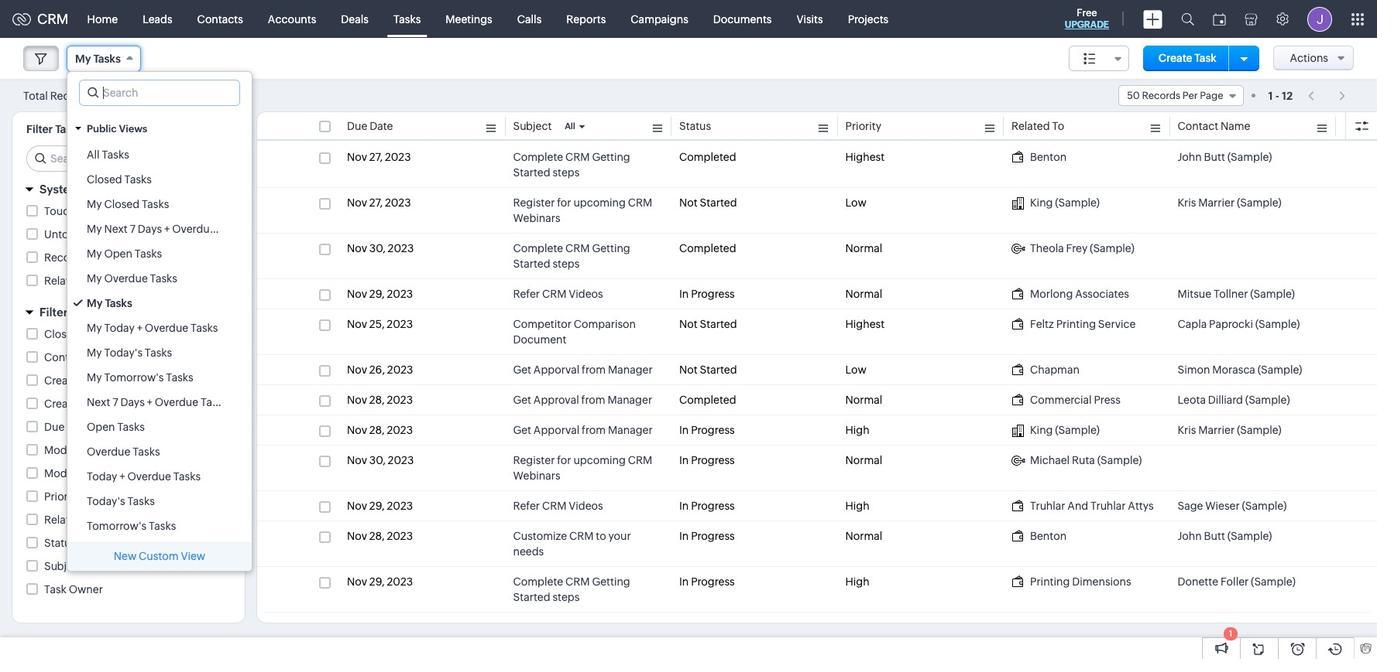 Task type: describe. For each thing, give the bounding box(es) containing it.
(sample) for high kris marrier (sample) "link"
[[1237, 424, 1282, 437]]

my down related records action
[[87, 297, 103, 310]]

mitsue
[[1178, 288, 1211, 301]]

11 nov from the top
[[347, 531, 367, 543]]

defined
[[83, 183, 127, 196]]

0 vertical spatial due
[[347, 120, 367, 132]]

michael ruta (sample)
[[1030, 455, 1142, 467]]

sage wieser (sample) link
[[1178, 499, 1287, 514]]

+ down my tomorrow's tasks
[[147, 397, 153, 409]]

my down 'system defined filters' at top left
[[87, 198, 102, 211]]

4 progress from the top
[[691, 500, 735, 513]]

campaigns link
[[618, 0, 701, 38]]

create task
[[1159, 52, 1217, 64]]

in for started
[[679, 576, 689, 589]]

king (sample) link for low
[[1012, 195, 1100, 211]]

1 vertical spatial related
[[44, 275, 83, 287]]

(sample) for donette foller (sample) link
[[1251, 576, 1296, 589]]

29, for printing dimensions
[[369, 576, 385, 589]]

0 horizontal spatial 7
[[112, 397, 118, 409]]

crm for benton link associated with normal
[[569, 531, 594, 543]]

feltz printing service link
[[1012, 317, 1136, 332]]

closed tasks
[[87, 173, 152, 186]]

0 vertical spatial open
[[104, 248, 132, 260]]

open tasks
[[87, 421, 145, 434]]

touched
[[44, 205, 89, 218]]

apporval for in progress
[[534, 424, 580, 437]]

1 horizontal spatial name
[[1221, 120, 1250, 132]]

1 vertical spatial tomorrow's
[[87, 520, 146, 533]]

manager for not
[[608, 364, 653, 376]]

register for nov 30, 2023
[[513, 455, 555, 467]]

size image
[[1084, 52, 1096, 66]]

visits link
[[784, 0, 835, 38]]

my up created time
[[87, 372, 102, 384]]

0 horizontal spatial priority
[[44, 491, 80, 503]]

2023 for register for upcoming crm webinars link related to in progress
[[388, 455, 414, 467]]

2023 for register for upcoming crm webinars link corresponding to not started
[[385, 197, 411, 209]]

nov 28, 2023 for customize crm to your needs
[[347, 531, 413, 543]]

1 horizontal spatial contact name
[[1178, 120, 1250, 132]]

0 vertical spatial tomorrow's
[[104, 372, 164, 384]]

marrier for low
[[1198, 197, 1235, 209]]

my closed tasks
[[87, 198, 169, 211]]

get for not
[[513, 364, 531, 376]]

0 horizontal spatial due
[[44, 421, 65, 434]]

contacts
[[197, 13, 243, 25]]

related records action
[[44, 275, 162, 287]]

capla paprocki (sample)
[[1178, 318, 1300, 331]]

profile element
[[1298, 0, 1341, 38]]

12 for total records 12
[[94, 90, 104, 102]]

normal for morlong
[[845, 288, 882, 301]]

12 nov from the top
[[347, 576, 367, 589]]

0 vertical spatial due date
[[347, 120, 393, 132]]

butt for normal
[[1204, 531, 1225, 543]]

search image
[[1181, 12, 1194, 26]]

sage
[[1178, 500, 1203, 513]]

total
[[23, 89, 48, 102]]

1 truhlar from the left
[[1030, 500, 1065, 513]]

projects link
[[835, 0, 901, 38]]

benton link for normal
[[1012, 529, 1067, 544]]

chapman
[[1030, 364, 1080, 376]]

(sample) for mitsue tollner (sample) link in the top of the page
[[1250, 288, 1295, 301]]

nov 28, 2023 for get approval from manager
[[347, 394, 413, 407]]

0 vertical spatial contact
[[1178, 120, 1218, 132]]

kris marrier (sample) link for low
[[1178, 195, 1282, 211]]

my tasks inside public views 'region'
[[87, 297, 132, 310]]

feltz
[[1030, 318, 1054, 331]]

1 vertical spatial task
[[44, 584, 66, 596]]

crm for printing dimensions link
[[565, 576, 590, 589]]

all for all tasks
[[87, 149, 100, 161]]

get approval from manager link
[[513, 393, 652, 408]]

my down untouched records
[[87, 248, 102, 260]]

50 Records Per Page field
[[1119, 85, 1244, 106]]

-
[[1275, 89, 1279, 102]]

3 nov from the top
[[347, 242, 367, 255]]

1 vertical spatial date
[[67, 421, 90, 434]]

tasks inside my tasks field
[[93, 53, 121, 65]]

1 vertical spatial contact name
[[44, 352, 117, 364]]

complete crm getting started steps for nov 29, 2023
[[513, 576, 630, 604]]

1 vertical spatial related to
[[44, 514, 97, 527]]

0 vertical spatial today
[[104, 322, 135, 335]]

public views
[[87, 123, 147, 135]]

records for total
[[50, 89, 92, 102]]

7 nov from the top
[[347, 394, 367, 407]]

complete crm getting started steps link for nov 27, 2023
[[513, 149, 664, 180]]

logo image
[[12, 13, 31, 25]]

1 horizontal spatial action
[[128, 275, 162, 287]]

public views region
[[67, 143, 252, 539]]

1 vertical spatial today's
[[87, 496, 125, 508]]

attys
[[1128, 500, 1154, 513]]

commercial
[[1030, 394, 1092, 407]]

simon
[[1178, 364, 1210, 376]]

5 normal from the top
[[845, 531, 882, 543]]

calendar image
[[1213, 13, 1226, 25]]

not for manager
[[679, 364, 698, 376]]

overdue down my open tasks
[[104, 273, 148, 285]]

high for printing dimensions
[[845, 576, 870, 589]]

2 not started from the top
[[679, 318, 737, 331]]

28, for customize crm to your needs
[[369, 531, 385, 543]]

untouched
[[44, 228, 101, 241]]

actions
[[1290, 52, 1328, 64]]

my inside my tasks field
[[75, 53, 91, 65]]

complete crm getting started steps link for nov 29, 2023
[[513, 575, 664, 606]]

refer for normal
[[513, 288, 540, 301]]

complete crm getting started steps for nov 30, 2023
[[513, 242, 630, 270]]

morlong
[[1030, 288, 1073, 301]]

chapman link
[[1012, 362, 1080, 378]]

butt for highest
[[1204, 151, 1225, 163]]

(sample) for sage wieser (sample) link
[[1242, 500, 1287, 513]]

theola
[[1030, 242, 1064, 255]]

steps for nov 30, 2023
[[553, 258, 580, 270]]

2023 for competitor comparison document link
[[387, 318, 413, 331]]

0 vertical spatial action
[[83, 252, 116, 264]]

nov 29, 2023 for truhlar and truhlar attys
[[347, 500, 413, 513]]

25,
[[369, 318, 385, 331]]

(sample) for leota dilliard (sample) link
[[1245, 394, 1290, 407]]

paprocki
[[1209, 318, 1253, 331]]

normal for commercial
[[845, 394, 882, 407]]

0 horizontal spatial name
[[87, 352, 117, 364]]

1 vertical spatial contact
[[44, 352, 85, 364]]

0 horizontal spatial status
[[44, 538, 76, 550]]

apporval for not started
[[534, 364, 580, 376]]

profile image
[[1307, 7, 1332, 31]]

for for in
[[557, 455, 571, 467]]

0 vertical spatial date
[[370, 120, 393, 132]]

low for chapman
[[845, 364, 867, 376]]

1 vertical spatial next
[[87, 397, 110, 409]]

4 nov from the top
[[347, 288, 367, 301]]

(sample) for normal john butt (sample) link
[[1227, 531, 1272, 543]]

views
[[119, 123, 147, 135]]

1 vertical spatial printing
[[1030, 576, 1070, 589]]

crm for highest's benton link
[[565, 151, 590, 163]]

register for upcoming crm webinars for not started
[[513, 197, 652, 225]]

printing dimensions link
[[1012, 575, 1131, 590]]

donette foller (sample) link
[[1178, 575, 1296, 590]]

1 horizontal spatial related to
[[1012, 120, 1064, 132]]

system defined filters
[[40, 183, 164, 196]]

steps for nov 27, 2023
[[553, 167, 580, 179]]

2 truhlar from the left
[[1091, 500, 1126, 513]]

1 horizontal spatial priority
[[845, 120, 881, 132]]

competitor comparison document link
[[513, 317, 664, 348]]

nov 27, 2023 for register for upcoming crm webinars
[[347, 197, 411, 209]]

crm for theola frey (sample) link
[[565, 242, 590, 255]]

1 horizontal spatial 7
[[130, 223, 136, 235]]

1 vertical spatial to
[[85, 514, 97, 527]]

2 vertical spatial related
[[44, 514, 83, 527]]

donette foller (sample)
[[1178, 576, 1296, 589]]

2023 for get apporval from manager link associated with in progress
[[387, 424, 413, 437]]

fields
[[87, 306, 120, 319]]

my tomorrow's tasks
[[87, 372, 193, 384]]

0 vertical spatial printing
[[1056, 318, 1096, 331]]

campaigns
[[631, 13, 688, 25]]

feltz printing service
[[1030, 318, 1136, 331]]

from for in
[[582, 424, 606, 437]]

home link
[[75, 0, 130, 38]]

free upgrade
[[1065, 7, 1109, 30]]

2 not from the top
[[679, 318, 698, 331]]

in progress for crm
[[679, 455, 735, 467]]

benton for normal
[[1030, 531, 1067, 543]]

9 nov from the top
[[347, 455, 367, 467]]

closed time
[[44, 328, 107, 341]]

2 nov from the top
[[347, 197, 367, 209]]

press
[[1094, 394, 1121, 407]]

reports link
[[554, 0, 618, 38]]

service
[[1098, 318, 1136, 331]]

not started for manager
[[679, 364, 737, 376]]

by for created
[[87, 375, 99, 387]]

overdue up my today's tasks
[[145, 322, 188, 335]]

1 vertical spatial open
[[87, 421, 115, 434]]

manager for in
[[608, 424, 653, 437]]

customize crm to your needs link
[[513, 529, 664, 560]]

2023 for customize crm to your needs link
[[387, 531, 413, 543]]

modified for modified by
[[44, 445, 89, 457]]

deals link
[[329, 0, 381, 38]]

complete crm getting started steps for nov 27, 2023
[[513, 151, 630, 179]]

overdue down the system defined filters dropdown button
[[172, 223, 216, 235]]

0 vertical spatial related
[[1012, 120, 1050, 132]]

1 for 1 - 12
[[1268, 89, 1273, 102]]

owner
[[69, 584, 103, 596]]

accounts link
[[255, 0, 329, 38]]

low for king (sample)
[[845, 197, 867, 209]]

0 vertical spatial next
[[104, 223, 128, 235]]

my overdue tasks
[[87, 273, 177, 285]]

29, for morlong associates
[[369, 288, 385, 301]]

filter by fields
[[40, 306, 120, 319]]

2 get from the top
[[513, 394, 531, 407]]

new custom view
[[114, 551, 205, 563]]

4 in from the top
[[679, 500, 689, 513]]

overdue down overdue tasks
[[127, 471, 171, 483]]

meetings link
[[433, 0, 505, 38]]

8 nov from the top
[[347, 424, 367, 437]]

today + overdue tasks
[[87, 471, 201, 483]]

leota
[[1178, 394, 1206, 407]]

steps for nov 29, 2023
[[553, 592, 580, 604]]

0 vertical spatial days
[[138, 223, 162, 235]]

1 completed from the top
[[679, 151, 736, 163]]

leads link
[[130, 0, 185, 38]]

getting for nov 29, 2023
[[592, 576, 630, 589]]

total records 12
[[23, 89, 104, 102]]

king for low
[[1030, 197, 1053, 209]]

competitor comparison document
[[513, 318, 636, 346]]

by
[[85, 123, 98, 136]]

time for modified time
[[92, 468, 116, 480]]

my open tasks
[[87, 248, 162, 260]]

page
[[1200, 90, 1223, 101]]

0 vertical spatial today's
[[104, 347, 143, 359]]

tasks link
[[381, 0, 433, 38]]

for for not
[[557, 197, 571, 209]]

task owner
[[44, 584, 103, 596]]

my down the closed time on the left of the page
[[87, 347, 102, 359]]

crm for morlong associates link
[[542, 288, 567, 301]]

getting for nov 30, 2023
[[592, 242, 630, 255]]

refer crm videos for high
[[513, 500, 603, 513]]

truhlar and truhlar attys link
[[1012, 499, 1154, 514]]

my down the record action
[[87, 273, 102, 285]]

50
[[1127, 90, 1140, 101]]

my today's tasks
[[87, 347, 172, 359]]

michael
[[1030, 455, 1070, 467]]

complete for nov 27, 2023
[[513, 151, 563, 163]]

mitsue tollner (sample) link
[[1178, 287, 1295, 302]]

benton link for highest
[[1012, 149, 1067, 165]]

progress for your
[[691, 531, 735, 543]]

6 nov from the top
[[347, 364, 367, 376]]

my tasks inside field
[[75, 53, 121, 65]]

john butt (sample) link for normal
[[1178, 529, 1272, 544]]

sage wieser (sample)
[[1178, 500, 1287, 513]]

1 vertical spatial today
[[87, 471, 117, 483]]

1 vertical spatial days
[[120, 397, 145, 409]]

nov 30, 2023 for register for upcoming crm webinars
[[347, 455, 414, 467]]

theola frey (sample) link
[[1012, 241, 1135, 256]]

1 horizontal spatial status
[[679, 120, 711, 132]]

deals
[[341, 13, 369, 25]]

documents
[[713, 13, 772, 25]]

overdue tasks
[[87, 446, 160, 459]]



Task type: locate. For each thing, give the bounding box(es) containing it.
1 vertical spatial closed
[[104, 198, 139, 211]]

theola frey (sample)
[[1030, 242, 1135, 255]]

from
[[582, 364, 606, 376], [581, 394, 605, 407], [582, 424, 606, 437]]

0 vertical spatial to
[[1052, 120, 1064, 132]]

1 john butt (sample) link from the top
[[1178, 149, 1272, 165]]

highest
[[845, 151, 885, 163], [845, 318, 885, 331]]

kris marrier (sample) for low
[[1178, 197, 1282, 209]]

records down defined at the left top
[[91, 205, 132, 218]]

closed down defined at the left top
[[104, 198, 139, 211]]

1 for 1
[[1229, 630, 1232, 639]]

due date
[[347, 120, 393, 132], [44, 421, 90, 434]]

5 in progress from the top
[[679, 531, 735, 543]]

not started for crm
[[679, 197, 737, 209]]

2 vertical spatial not
[[679, 364, 698, 376]]

by up created time
[[87, 375, 99, 387]]

2 get apporval from manager link from the top
[[513, 423, 653, 438]]

crm
[[37, 11, 69, 27], [565, 151, 590, 163], [628, 197, 652, 209], [565, 242, 590, 255], [542, 288, 567, 301], [628, 455, 652, 467], [542, 500, 567, 513], [569, 531, 594, 543], [565, 576, 590, 589]]

1 vertical spatial register
[[513, 455, 555, 467]]

contact name down the closed time on the left of the page
[[44, 352, 117, 364]]

butt down "wieser"
[[1204, 531, 1225, 543]]

in progress for started
[[679, 576, 735, 589]]

task inside button
[[1195, 52, 1217, 64]]

all inside public views 'region'
[[87, 149, 100, 161]]

kris marrier (sample)
[[1178, 197, 1282, 209], [1178, 424, 1282, 437]]

john down per
[[1178, 151, 1202, 163]]

1 videos from the top
[[569, 288, 603, 301]]

1 kris from the top
[[1178, 197, 1196, 209]]

refer crm videos up customize
[[513, 500, 603, 513]]

(sample)
[[1227, 151, 1272, 163], [1055, 197, 1100, 209], [1237, 197, 1282, 209], [1090, 242, 1135, 255], [1250, 288, 1295, 301], [1255, 318, 1300, 331], [1258, 364, 1302, 376], [1245, 394, 1290, 407], [1055, 424, 1100, 437], [1237, 424, 1282, 437], [1097, 455, 1142, 467], [1242, 500, 1287, 513], [1227, 531, 1272, 543], [1251, 576, 1296, 589]]

3 high from the top
[[845, 576, 870, 589]]

2 vertical spatial by
[[92, 445, 104, 457]]

1 vertical spatial low
[[845, 364, 867, 376]]

contact name
[[1178, 120, 1250, 132], [44, 352, 117, 364]]

27, for complete
[[369, 151, 383, 163]]

manager right approval at bottom left
[[608, 394, 652, 407]]

search element
[[1172, 0, 1204, 38]]

get left approval at bottom left
[[513, 394, 531, 407]]

5 progress from the top
[[691, 531, 735, 543]]

0 vertical spatial not
[[679, 197, 698, 209]]

webinars for nov 27, 2023
[[513, 212, 560, 225]]

2023 for the get approval from manager link
[[387, 394, 413, 407]]

get apporval from manager down the get approval from manager link
[[513, 424, 653, 437]]

0 vertical spatial filter
[[26, 123, 53, 136]]

closed for closed tasks
[[87, 173, 122, 186]]

action up related records action
[[83, 252, 116, 264]]

competitor
[[513, 318, 572, 331]]

3 progress from the top
[[691, 455, 735, 467]]

row group containing nov 27, 2023
[[257, 143, 1377, 613]]

3 not from the top
[[679, 364, 698, 376]]

refer crm videos up competitor
[[513, 288, 603, 301]]

2 nov 28, 2023 from the top
[[347, 424, 413, 437]]

get for in
[[513, 424, 531, 437]]

records for 50
[[1142, 90, 1180, 101]]

2 register for upcoming crm webinars from the top
[[513, 455, 652, 483]]

6 in from the top
[[679, 576, 689, 589]]

1 vertical spatial register for upcoming crm webinars
[[513, 455, 652, 483]]

1 vertical spatial webinars
[[513, 470, 560, 483]]

meetings
[[446, 13, 492, 25]]

0 vertical spatial john butt (sample)
[[1178, 151, 1272, 163]]

2 vertical spatial complete crm getting started steps
[[513, 576, 630, 604]]

2 vertical spatial get
[[513, 424, 531, 437]]

complete crm getting started steps link for nov 30, 2023
[[513, 241, 664, 272]]

2023 for complete crm getting started steps link for nov 27, 2023
[[385, 151, 411, 163]]

1 horizontal spatial date
[[370, 120, 393, 132]]

apporval
[[534, 364, 580, 376], [534, 424, 580, 437]]

10 nov from the top
[[347, 500, 367, 513]]

created down created by
[[44, 398, 85, 410]]

0 vertical spatial john
[[1178, 151, 1202, 163]]

1 vertical spatial get apporval from manager
[[513, 424, 653, 437]]

register
[[513, 197, 555, 209], [513, 455, 555, 467]]

modified by
[[44, 445, 104, 457]]

1
[[1268, 89, 1273, 102], [1229, 630, 1232, 639]]

custom
[[139, 551, 179, 563]]

2 benton from the top
[[1030, 531, 1067, 543]]

2 manager from the top
[[608, 394, 652, 407]]

2 apporval from the top
[[534, 424, 580, 437]]

1 vertical spatial king (sample) link
[[1012, 423, 1100, 438]]

get down the get approval from manager
[[513, 424, 531, 437]]

4 normal from the top
[[845, 455, 882, 467]]

0 vertical spatial videos
[[569, 288, 603, 301]]

0 vertical spatial webinars
[[513, 212, 560, 225]]

truhlar and truhlar attys
[[1030, 500, 1154, 513]]

get approval from manager
[[513, 394, 652, 407]]

created for created by
[[44, 375, 85, 387]]

king up 'michael'
[[1030, 424, 1053, 437]]

0 vertical spatial for
[[557, 197, 571, 209]]

kris marrier (sample) for high
[[1178, 424, 1282, 437]]

tomorrow's
[[104, 372, 164, 384], [87, 520, 146, 533]]

tasks inside tasks link
[[393, 13, 421, 25]]

1 king (sample) link from the top
[[1012, 195, 1100, 211]]

1 in progress from the top
[[679, 288, 735, 301]]

commercial press link
[[1012, 393, 1121, 408]]

12 right '-'
[[1282, 89, 1293, 102]]

4 in progress from the top
[[679, 500, 735, 513]]

progress for started
[[691, 576, 735, 589]]

register for upcoming crm webinars for in progress
[[513, 455, 652, 483]]

0 vertical spatial benton
[[1030, 151, 1067, 163]]

record
[[44, 252, 81, 264]]

nov
[[347, 151, 367, 163], [347, 197, 367, 209], [347, 242, 367, 255], [347, 288, 367, 301], [347, 318, 367, 331], [347, 364, 367, 376], [347, 394, 367, 407], [347, 424, 367, 437], [347, 455, 367, 467], [347, 500, 367, 513], [347, 531, 367, 543], [347, 576, 367, 589]]

My Tasks field
[[67, 46, 141, 72]]

1 apporval from the top
[[534, 364, 580, 376]]

0 horizontal spatial to
[[85, 514, 97, 527]]

1 vertical spatial complete crm getting started steps link
[[513, 241, 664, 272]]

1 horizontal spatial subject
[[513, 120, 552, 132]]

1 down 'foller'
[[1229, 630, 1232, 639]]

1 vertical spatial getting
[[592, 242, 630, 255]]

refer crm videos link for normal
[[513, 287, 603, 302]]

2 29, from the top
[[369, 500, 385, 513]]

progress for crm
[[691, 455, 735, 467]]

manager down the get approval from manager
[[608, 424, 653, 437]]

by inside dropdown button
[[70, 306, 84, 319]]

time for closed time
[[82, 328, 107, 341]]

2 kris marrier (sample) link from the top
[[1178, 423, 1282, 438]]

2 completed from the top
[[679, 242, 736, 255]]

0 vertical spatial marrier
[[1198, 197, 1235, 209]]

2 modified from the top
[[44, 468, 89, 480]]

get apporval from manager link up the get approval from manager link
[[513, 362, 653, 378]]

by for modified
[[92, 445, 104, 457]]

closed
[[87, 173, 122, 186], [104, 198, 139, 211], [44, 328, 80, 341]]

2 vertical spatial from
[[582, 424, 606, 437]]

next up the "open tasks"
[[87, 397, 110, 409]]

modified for modified time
[[44, 468, 89, 480]]

2 created from the top
[[44, 398, 85, 410]]

1 in from the top
[[679, 288, 689, 301]]

2 vertical spatial complete
[[513, 576, 563, 589]]

12 for 1 - 12
[[1282, 89, 1293, 102]]

3 nov 28, 2023 from the top
[[347, 531, 413, 543]]

nov 26, 2023
[[347, 364, 413, 376]]

row group
[[257, 143, 1377, 613]]

today down the fields
[[104, 322, 135, 335]]

None field
[[1069, 46, 1129, 71]]

1 vertical spatial refer crm videos link
[[513, 499, 603, 514]]

1 vertical spatial subject
[[44, 561, 83, 573]]

my tasks down related records action
[[87, 297, 132, 310]]

butt
[[1204, 151, 1225, 163], [1204, 531, 1225, 543]]

1 vertical spatial register for upcoming crm webinars link
[[513, 453, 664, 484]]

+ down my closed tasks
[[164, 223, 170, 235]]

document
[[513, 334, 567, 346]]

28, for get apporval from manager
[[369, 424, 385, 437]]

overdue down my tomorrow's tasks
[[155, 397, 198, 409]]

butt down page
[[1204, 151, 1225, 163]]

0 vertical spatial complete
[[513, 151, 563, 163]]

nov 28, 2023 for get apporval from manager
[[347, 424, 413, 437]]

2 king (sample) link from the top
[[1012, 423, 1100, 438]]

today's
[[104, 347, 143, 359], [87, 496, 125, 508]]

get apporval from manager link down the get approval from manager link
[[513, 423, 653, 438]]

1 nov 29, 2023 from the top
[[347, 288, 413, 301]]

open up my overdue tasks
[[104, 248, 132, 260]]

0 vertical spatial contact name
[[1178, 120, 1250, 132]]

records up filter tasks by
[[50, 89, 92, 102]]

1 vertical spatial nov 29, 2023
[[347, 500, 413, 513]]

30, for complete
[[369, 242, 386, 255]]

morlong associates link
[[1012, 287, 1129, 302]]

1 vertical spatial from
[[581, 394, 605, 407]]

1 not started from the top
[[679, 197, 737, 209]]

1 vertical spatial john butt (sample) link
[[1178, 529, 1272, 544]]

today's tasks
[[87, 496, 155, 508]]

0 horizontal spatial related to
[[44, 514, 97, 527]]

1 normal from the top
[[845, 242, 882, 255]]

2 highest from the top
[[845, 318, 885, 331]]

0 vertical spatial created
[[44, 375, 85, 387]]

2 27, from the top
[[369, 197, 383, 209]]

closed down all tasks on the left of the page
[[87, 173, 122, 186]]

0 vertical spatial kris marrier (sample) link
[[1178, 195, 1282, 211]]

getting
[[592, 151, 630, 163], [592, 242, 630, 255], [592, 576, 630, 589]]

Search text field
[[80, 81, 239, 105]]

create menu image
[[1143, 10, 1163, 28]]

home
[[87, 13, 118, 25]]

filter by fields button
[[12, 299, 245, 326]]

and
[[1068, 500, 1088, 513]]

1 vertical spatial 30,
[[369, 455, 386, 467]]

per
[[1183, 90, 1198, 101]]

create menu element
[[1134, 0, 1172, 38]]

5 in from the top
[[679, 531, 689, 543]]

1 vertical spatial not started
[[679, 318, 737, 331]]

refer up competitor
[[513, 288, 540, 301]]

0 vertical spatial status
[[679, 120, 711, 132]]

create task button
[[1143, 46, 1232, 71]]

king for high
[[1030, 424, 1053, 437]]

1 left '-'
[[1268, 89, 1273, 102]]

truhlar right and
[[1091, 500, 1126, 513]]

3 manager from the top
[[608, 424, 653, 437]]

modified time
[[44, 468, 116, 480]]

modified down modified by
[[44, 468, 89, 480]]

time up the "open tasks"
[[87, 398, 112, 410]]

completed for theola
[[679, 242, 736, 255]]

1 27, from the top
[[369, 151, 383, 163]]

1 vertical spatial complete crm getting started steps
[[513, 242, 630, 270]]

0 vertical spatial register for upcoming crm webinars link
[[513, 195, 664, 226]]

steps
[[553, 167, 580, 179], [553, 258, 580, 270], [553, 592, 580, 604]]

from up the get approval from manager link
[[582, 364, 606, 376]]

records up the fields
[[85, 275, 126, 287]]

high for truhlar and truhlar attys
[[845, 500, 870, 513]]

1 getting from the top
[[592, 151, 630, 163]]

highest for completed
[[845, 151, 885, 163]]

benton for highest
[[1030, 151, 1067, 163]]

today up today's tasks
[[87, 471, 117, 483]]

kris
[[1178, 197, 1196, 209], [1178, 424, 1196, 437]]

30,
[[369, 242, 386, 255], [369, 455, 386, 467]]

1 vertical spatial my tasks
[[87, 297, 132, 310]]

contact down per
[[1178, 120, 1218, 132]]

records up my open tasks
[[103, 228, 145, 241]]

nov 25, 2023
[[347, 318, 413, 331]]

2 for from the top
[[557, 455, 571, 467]]

refer crm videos link up competitor
[[513, 287, 603, 302]]

in for manager
[[679, 424, 689, 437]]

0 vertical spatial task
[[1195, 52, 1217, 64]]

progress for manager
[[691, 424, 735, 437]]

0 vertical spatial closed
[[87, 173, 122, 186]]

1 webinars from the top
[[513, 212, 560, 225]]

upcoming for in progress
[[573, 455, 626, 467]]

donette
[[1178, 576, 1218, 589]]

1 modified from the top
[[44, 445, 89, 457]]

2 upcoming from the top
[[573, 455, 626, 467]]

overdue
[[172, 223, 216, 235], [104, 273, 148, 285], [145, 322, 188, 335], [155, 397, 198, 409], [87, 446, 130, 459], [127, 471, 171, 483]]

nov 29, 2023 for printing dimensions
[[347, 576, 413, 589]]

1 butt from the top
[[1204, 151, 1225, 163]]

completed for commercial
[[679, 394, 736, 407]]

1 vertical spatial not
[[679, 318, 698, 331]]

0 vertical spatial nov 27, 2023
[[347, 151, 411, 163]]

completed
[[679, 151, 736, 163], [679, 242, 736, 255], [679, 394, 736, 407]]

2 vertical spatial closed
[[44, 328, 80, 341]]

tollner
[[1214, 288, 1248, 301]]

not for crm
[[679, 197, 698, 209]]

create
[[1159, 52, 1192, 64]]

projects
[[848, 13, 889, 25]]

12 up public
[[94, 90, 104, 102]]

morasca
[[1212, 364, 1255, 376]]

0 vertical spatial king
[[1030, 197, 1053, 209]]

6 progress from the top
[[691, 576, 735, 589]]

king
[[1030, 197, 1053, 209], [1030, 424, 1053, 437]]

simon morasca (sample)
[[1178, 364, 1302, 376]]

nov 29, 2023
[[347, 288, 413, 301], [347, 500, 413, 513], [347, 576, 413, 589]]

printing left dimensions
[[1030, 576, 1070, 589]]

to
[[1052, 120, 1064, 132], [85, 514, 97, 527]]

0 horizontal spatial due date
[[44, 421, 90, 434]]

king up theola
[[1030, 197, 1053, 209]]

1 vertical spatial 1
[[1229, 630, 1232, 639]]

1 vertical spatial 27,
[[369, 197, 383, 209]]

filter down total
[[26, 123, 53, 136]]

refer up customize
[[513, 500, 540, 513]]

from down the get approval from manager link
[[582, 424, 606, 437]]

dimensions
[[1072, 576, 1131, 589]]

1 king from the top
[[1030, 197, 1053, 209]]

3 28, from the top
[[369, 531, 385, 543]]

in for crm
[[679, 455, 689, 467]]

my up total records 12
[[75, 53, 91, 65]]

1 vertical spatial due date
[[44, 421, 90, 434]]

documents link
[[701, 0, 784, 38]]

upcoming for not started
[[573, 197, 626, 209]]

days down my closed tasks
[[138, 223, 162, 235]]

john butt (sample) link
[[1178, 149, 1272, 165], [1178, 529, 1272, 544]]

from right approval at bottom left
[[581, 394, 605, 407]]

refer crm videos link for high
[[513, 499, 603, 514]]

1 refer crm videos link from the top
[[513, 287, 603, 302]]

in progress
[[679, 288, 735, 301], [679, 424, 735, 437], [679, 455, 735, 467], [679, 500, 735, 513], [679, 531, 735, 543], [679, 576, 735, 589]]

filter for filter tasks by
[[26, 123, 53, 136]]

1 benton from the top
[[1030, 151, 1067, 163]]

0 vertical spatial register
[[513, 197, 555, 209]]

tomorrow's down my today's tasks
[[104, 372, 164, 384]]

system
[[40, 183, 81, 196]]

0 vertical spatial kris
[[1178, 197, 1196, 209]]

tomorrow's down today's tasks
[[87, 520, 146, 533]]

0 horizontal spatial 12
[[94, 90, 104, 102]]

1 register for upcoming crm webinars link from the top
[[513, 195, 664, 226]]

2 normal from the top
[[845, 288, 882, 301]]

3 in progress from the top
[[679, 455, 735, 467]]

manager inside the get approval from manager link
[[608, 394, 652, 407]]

2 john from the top
[[1178, 531, 1202, 543]]

king (sample) link down commercial
[[1012, 423, 1100, 438]]

2 webinars from the top
[[513, 470, 560, 483]]

today
[[104, 322, 135, 335], [87, 471, 117, 483]]

5 nov from the top
[[347, 318, 367, 331]]

1 kris marrier (sample) from the top
[[1178, 197, 1282, 209]]

customize crm to your needs
[[513, 531, 631, 558]]

john butt (sample) for highest
[[1178, 151, 1272, 163]]

register for upcoming crm webinars link for in progress
[[513, 453, 664, 484]]

0 vertical spatial 30,
[[369, 242, 386, 255]]

upgrade
[[1065, 19, 1109, 30]]

closed down "filter by fields"
[[44, 328, 80, 341]]

videos
[[569, 288, 603, 301], [569, 500, 603, 513]]

filter inside dropdown button
[[40, 306, 68, 319]]

1 vertical spatial priority
[[44, 491, 80, 503]]

comparison
[[574, 318, 636, 331]]

filter up the closed time on the left of the page
[[40, 306, 68, 319]]

1 benton link from the top
[[1012, 149, 1067, 165]]

2 nov 27, 2023 from the top
[[347, 197, 411, 209]]

1 get apporval from manager link from the top
[[513, 362, 653, 378]]

2 nov 30, 2023 from the top
[[347, 455, 414, 467]]

capla
[[1178, 318, 1207, 331]]

12 inside total records 12
[[94, 90, 104, 102]]

my down touched records at top
[[87, 223, 102, 235]]

1 kris marrier (sample) link from the top
[[1178, 195, 1282, 211]]

get apporval from manager for not started
[[513, 364, 653, 376]]

1 progress from the top
[[691, 288, 735, 301]]

7 down my closed tasks
[[130, 223, 136, 235]]

in progress for your
[[679, 531, 735, 543]]

records for untouched
[[103, 228, 145, 241]]

john butt (sample) down "wieser"
[[1178, 531, 1272, 543]]

2 vertical spatial completed
[[679, 394, 736, 407]]

7 up the "open tasks"
[[112, 397, 118, 409]]

king (sample) link up theola
[[1012, 195, 1100, 211]]

today's up tomorrow's tasks
[[87, 496, 125, 508]]

kris marrier (sample) link
[[1178, 195, 1282, 211], [1178, 423, 1282, 438]]

1 get from the top
[[513, 364, 531, 376]]

2 refer crm videos from the top
[[513, 500, 603, 513]]

john down sage
[[1178, 531, 1202, 543]]

contacts link
[[185, 0, 255, 38]]

1 vertical spatial 7
[[112, 397, 118, 409]]

apporval up approval at bottom left
[[534, 364, 580, 376]]

0 vertical spatial completed
[[679, 151, 736, 163]]

28,
[[369, 394, 385, 407], [369, 424, 385, 437], [369, 531, 385, 543]]

1 steps from the top
[[553, 167, 580, 179]]

3 completed from the top
[[679, 394, 736, 407]]

0 vertical spatial complete crm getting started steps link
[[513, 149, 664, 180]]

(sample) for the capla paprocki (sample) link
[[1255, 318, 1300, 331]]

king (sample) link for high
[[1012, 423, 1100, 438]]

next up my open tasks
[[104, 223, 128, 235]]

days down my tomorrow's tasks
[[120, 397, 145, 409]]

complete for nov 29, 2023
[[513, 576, 563, 589]]

1 horizontal spatial all
[[565, 122, 575, 131]]

0 vertical spatial related to
[[1012, 120, 1064, 132]]

1 vertical spatial highest
[[845, 318, 885, 331]]

1 register from the top
[[513, 197, 555, 209]]

time down the fields
[[82, 328, 107, 341]]

contact
[[1178, 120, 1218, 132], [44, 352, 85, 364]]

closed for closed time
[[44, 328, 80, 341]]

3 complete crm getting started steps from the top
[[513, 576, 630, 604]]

0 vertical spatial 1
[[1268, 89, 1273, 102]]

john butt (sample) for normal
[[1178, 531, 1272, 543]]

0 vertical spatial my tasks
[[75, 53, 121, 65]]

benton link
[[1012, 149, 1067, 165], [1012, 529, 1067, 544]]

time for created time
[[87, 398, 112, 410]]

get apporval from manager link for not started
[[513, 362, 653, 378]]

1 get apporval from manager from the top
[[513, 364, 653, 376]]

0 vertical spatial manager
[[608, 364, 653, 376]]

overdue down the "open tasks"
[[87, 446, 130, 459]]

26,
[[369, 364, 385, 376]]

7
[[130, 223, 136, 235], [112, 397, 118, 409]]

john butt (sample) link down page
[[1178, 149, 1272, 165]]

name down page
[[1221, 120, 1250, 132]]

john butt (sample) down page
[[1178, 151, 1272, 163]]

crm inside customize crm to your needs
[[569, 531, 594, 543]]

6 in progress from the top
[[679, 576, 735, 589]]

refer crm videos link
[[513, 287, 603, 302], [513, 499, 603, 514]]

by up modified time
[[92, 445, 104, 457]]

1 nov 28, 2023 from the top
[[347, 394, 413, 407]]

3 get from the top
[[513, 424, 531, 437]]

(sample) for john butt (sample) link for highest
[[1227, 151, 1272, 163]]

1 low from the top
[[845, 197, 867, 209]]

0 vertical spatial king (sample)
[[1030, 197, 1100, 209]]

john butt (sample) link for highest
[[1178, 149, 1272, 165]]

1 vertical spatial refer
[[513, 500, 540, 513]]

3 getting from the top
[[592, 576, 630, 589]]

name
[[1221, 120, 1250, 132], [87, 352, 117, 364]]

videos up comparison
[[569, 288, 603, 301]]

2 john butt (sample) link from the top
[[1178, 529, 1272, 544]]

getting for nov 27, 2023
[[592, 151, 630, 163]]

created
[[44, 375, 85, 387], [44, 398, 85, 410]]

0 vertical spatial benton link
[[1012, 149, 1067, 165]]

normal for theola
[[845, 242, 882, 255]]

get apporval from manager
[[513, 364, 653, 376], [513, 424, 653, 437]]

1 complete from the top
[[513, 151, 563, 163]]

1 nov 30, 2023 from the top
[[347, 242, 414, 255]]

records inside field
[[1142, 90, 1180, 101]]

0 vertical spatial refer crm videos link
[[513, 287, 603, 302]]

get down the document
[[513, 364, 531, 376]]

nov 29, 2023 for morlong associates
[[347, 288, 413, 301]]

1 horizontal spatial 12
[[1282, 89, 1293, 102]]

1 vertical spatial kris marrier (sample) link
[[1178, 423, 1282, 438]]

time down overdue tasks
[[92, 468, 116, 480]]

crm link
[[12, 11, 69, 27]]

get apporval from manager up the get approval from manager link
[[513, 364, 653, 376]]

contact name down page
[[1178, 120, 1250, 132]]

3 not started from the top
[[679, 364, 737, 376]]

1 marrier from the top
[[1198, 197, 1235, 209]]

king (sample) for high
[[1030, 424, 1100, 437]]

2 steps from the top
[[553, 258, 580, 270]]

0 vertical spatial refer crm videos
[[513, 288, 603, 301]]

1 vertical spatial complete
[[513, 242, 563, 255]]

public views button
[[67, 115, 252, 143]]

0 vertical spatial register for upcoming crm webinars
[[513, 197, 652, 225]]

calls link
[[505, 0, 554, 38]]

1 manager from the top
[[608, 364, 653, 376]]

manager down comparison
[[608, 364, 653, 376]]

michael ruta (sample) link
[[1012, 453, 1142, 469]]

2 low from the top
[[845, 364, 867, 376]]

king (sample) up theola frey (sample) link
[[1030, 197, 1100, 209]]

apporval down approval at bottom left
[[534, 424, 580, 437]]

1 horizontal spatial 1
[[1268, 89, 1273, 102]]

task right create
[[1195, 52, 1217, 64]]

nov 27, 2023
[[347, 151, 411, 163], [347, 197, 411, 209]]

dilliard
[[1208, 394, 1243, 407]]

1 nov from the top
[[347, 151, 367, 163]]

king (sample) down commercial press link
[[1030, 424, 1100, 437]]

+ up my today's tasks
[[137, 322, 143, 335]]

(sample) for kris marrier (sample) "link" related to low
[[1237, 197, 1282, 209]]

all
[[565, 122, 575, 131], [87, 149, 100, 161]]

0 vertical spatial 28,
[[369, 394, 385, 407]]

1 horizontal spatial to
[[1052, 120, 1064, 132]]

27, for register
[[369, 197, 383, 209]]

videos for normal
[[569, 288, 603, 301]]

wieser
[[1205, 500, 1240, 513]]

+ down overdue tasks
[[119, 471, 125, 483]]

1 horizontal spatial truhlar
[[1091, 500, 1126, 513]]

navigation
[[1301, 84, 1354, 107]]

my down the fields
[[87, 322, 102, 335]]

upcoming
[[573, 197, 626, 209], [573, 455, 626, 467]]

created up created time
[[44, 375, 85, 387]]

from for not
[[582, 364, 606, 376]]

1 john butt (sample) from the top
[[1178, 151, 1272, 163]]

all tasks
[[87, 149, 129, 161]]

records right 50
[[1142, 90, 1180, 101]]

touched records
[[44, 205, 132, 218]]

Search text field
[[27, 146, 232, 171]]

1 upcoming from the top
[[573, 197, 626, 209]]

28, for get approval from manager
[[369, 394, 385, 407]]

1 vertical spatial benton link
[[1012, 529, 1067, 544]]

2 getting from the top
[[592, 242, 630, 255]]

complete
[[513, 151, 563, 163], [513, 242, 563, 255], [513, 576, 563, 589]]

2 butt from the top
[[1204, 531, 1225, 543]]

2 kris from the top
[[1178, 424, 1196, 437]]

normal for michael
[[845, 455, 882, 467]]

1 vertical spatial 28,
[[369, 424, 385, 437]]

0 vertical spatial nov 29, 2023
[[347, 288, 413, 301]]

for
[[557, 197, 571, 209], [557, 455, 571, 467]]

modified up modified time
[[44, 445, 89, 457]]

refer crm videos for normal
[[513, 288, 603, 301]]

register for nov 27, 2023
[[513, 197, 555, 209]]

name down the closed time on the left of the page
[[87, 352, 117, 364]]

1 vertical spatial modified
[[44, 468, 89, 480]]

1 vertical spatial get apporval from manager link
[[513, 423, 653, 438]]

john butt (sample) link down "wieser"
[[1178, 529, 1272, 544]]

1 register for upcoming crm webinars from the top
[[513, 197, 652, 225]]

records for related
[[85, 275, 126, 287]]

1 created from the top
[[44, 375, 85, 387]]

filters
[[130, 183, 164, 196]]

0 vertical spatial all
[[565, 122, 575, 131]]

date
[[370, 120, 393, 132], [67, 421, 90, 434]]

frey
[[1066, 242, 1088, 255]]

contact up created by
[[44, 352, 85, 364]]

not started
[[679, 197, 737, 209], [679, 318, 737, 331], [679, 364, 737, 376]]

action down my open tasks
[[128, 275, 162, 287]]

1 vertical spatial king
[[1030, 424, 1053, 437]]

created for created time
[[44, 398, 85, 410]]



Task type: vqa. For each thing, say whether or not it's contained in the screenshot.


